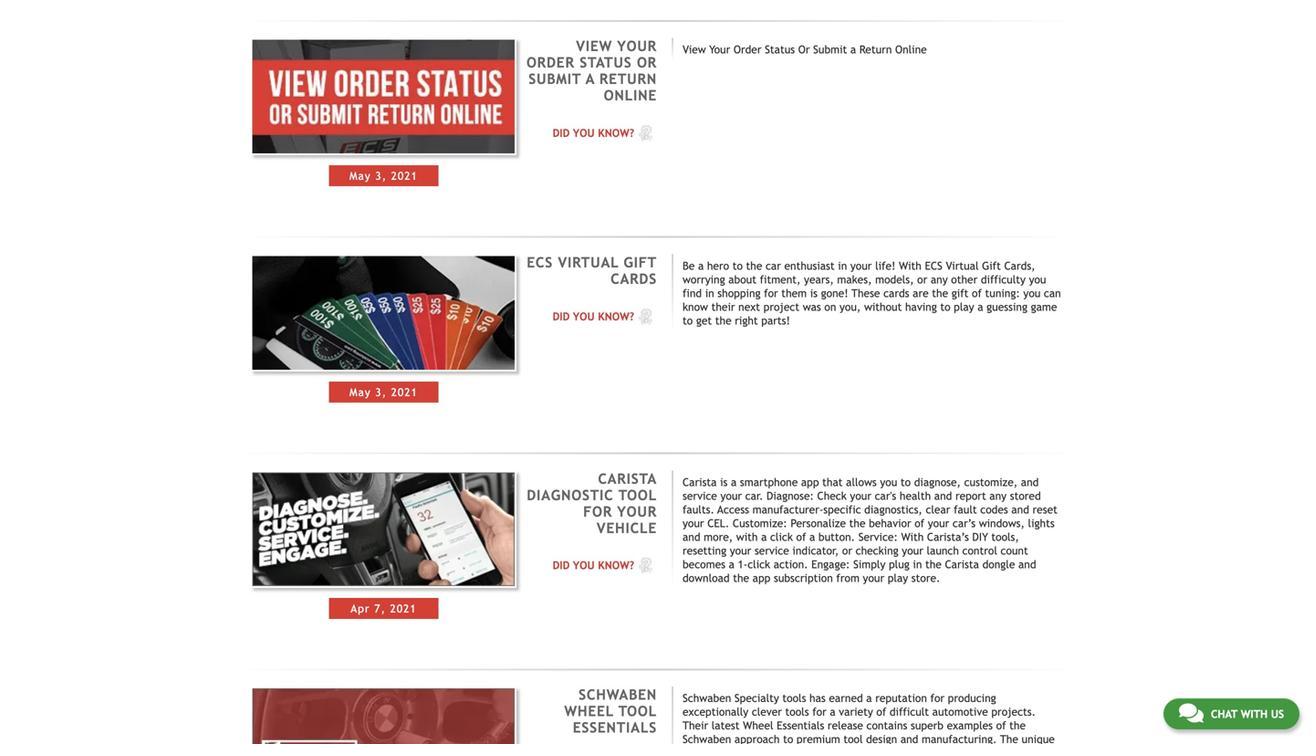 Task type: locate. For each thing, give the bounding box(es) containing it.
know? for cards
[[598, 310, 635, 323]]

0 horizontal spatial app
[[753, 572, 771, 584]]

chat with us
[[1212, 708, 1285, 721]]

essentials
[[777, 719, 825, 732], [573, 720, 657, 736]]

service:
[[859, 530, 898, 543]]

faults.
[[683, 503, 715, 516]]

0 horizontal spatial ecs
[[527, 254, 553, 271]]

0 horizontal spatial any
[[931, 273, 948, 286]]

1 may 3, 2021 link from the top
[[251, 38, 517, 186]]

0 vertical spatial online
[[896, 43, 928, 56]]

that
[[823, 476, 843, 488]]

gift up difficulty on the right top of the page
[[983, 259, 1002, 272]]

may 3, 2021 down ecs virtual gift cards image
[[350, 386, 418, 399]]

1 vertical spatial 3,
[[376, 386, 387, 399]]

1 horizontal spatial view
[[683, 43, 707, 56]]

carista diagnostic tool for your vehicle
[[527, 471, 657, 536]]

1 vertical spatial in
[[706, 287, 715, 299]]

0 horizontal spatial return
[[600, 71, 657, 87]]

0 vertical spatial 3,
[[376, 170, 387, 182]]

1 vertical spatial you
[[573, 310, 595, 323]]

tool for schwaben
[[619, 703, 657, 720]]

guessing
[[987, 300, 1028, 313]]

cards
[[611, 271, 657, 287]]

view for view your order status or submit a return online
[[576, 38, 613, 54]]

2 6 image from the top
[[635, 556, 657, 575]]

essentials up premium
[[777, 719, 825, 732]]

2 may 3, 2021 from the top
[[350, 386, 418, 399]]

essentials inside "schwaben specialty tools has earned a reputation for producing exceptionally clever tools for a variety of difficult automotive projects. their latest wheel essentials release contains superb examples of the schwaben approach to premium tool design and manufacturing.   the uni"
[[777, 719, 825, 732]]

did down view your order status or submit a return online
[[553, 126, 570, 139]]

2 may from the top
[[350, 386, 371, 399]]

schwaben for wheel
[[579, 687, 657, 703]]

6 image down "vehicle"
[[635, 556, 657, 575]]

virtual
[[558, 254, 619, 271], [946, 259, 979, 272]]

1 vertical spatial may
[[350, 386, 371, 399]]

the
[[747, 259, 763, 272], [933, 287, 949, 299], [716, 314, 732, 327], [850, 517, 866, 529], [926, 558, 942, 571], [733, 572, 750, 584], [1010, 719, 1026, 732]]

6 image down view your order status or submit a return online
[[635, 124, 657, 142]]

of up the
[[997, 719, 1007, 732]]

for inside carista diagnostic tool for your vehicle
[[584, 503, 613, 520]]

2 you from the top
[[573, 310, 595, 323]]

1 vertical spatial 6 image
[[635, 556, 657, 575]]

the up store.
[[926, 558, 942, 571]]

0 vertical spatial did
[[553, 126, 570, 139]]

play down plug
[[888, 572, 909, 584]]

diy
[[973, 530, 989, 543]]

clear
[[926, 503, 951, 516]]

apr 7, 2021
[[351, 602, 417, 615]]

1 vertical spatial online
[[604, 87, 657, 104]]

gone!
[[822, 287, 849, 299]]

1 6 image from the top
[[635, 124, 657, 142]]

is up "access"
[[721, 476, 728, 488]]

the right are
[[933, 287, 949, 299]]

carista for diagnostic
[[598, 471, 657, 487]]

carista diagnostic tool for your vehicle image
[[251, 471, 517, 588]]

0 vertical spatial know?
[[598, 126, 635, 139]]

0 horizontal spatial carista
[[598, 471, 657, 487]]

and down superb
[[901, 733, 919, 744]]

game
[[1032, 300, 1058, 313]]

2 vertical spatial 2021
[[390, 602, 417, 615]]

automotive
[[933, 706, 989, 718]]

0 vertical spatial with
[[900, 259, 922, 272]]

tool inside schwaben wheel tool essentials
[[619, 703, 657, 720]]

you up game
[[1024, 287, 1041, 299]]

order
[[734, 43, 762, 56], [527, 54, 575, 71]]

0 vertical spatial you
[[573, 126, 595, 139]]

the down 'projects.'
[[1010, 719, 1026, 732]]

1 did from the top
[[553, 126, 570, 139]]

carista down control
[[946, 558, 980, 571]]

click left action.
[[748, 558, 771, 571]]

gift
[[952, 287, 969, 299]]

1 vertical spatial with
[[1242, 708, 1269, 721]]

report
[[956, 489, 987, 502]]

0 horizontal spatial gift
[[624, 254, 657, 271]]

codes
[[981, 503, 1009, 516]]

with up models,
[[900, 259, 922, 272]]

1 horizontal spatial carista
[[683, 476, 717, 488]]

0 vertical spatial return
[[860, 43, 893, 56]]

any inside carista is a smartphone app that allows you to diagnose, customize, and service your car.  diagnose: check your car's health and report any stored faults. access manufacturer-specific diagnostics, clear fault codes and reset your cel.  customize: personalize the behavior of your car's windows, lights and more, with a click of a button.  service: with carista's diy tools, resetting your service indicator, or checking your launch control count becomes a 1-click action.  engage: simply plug in the carista dongle and download the app subscription from your play store.
[[990, 489, 1007, 502]]

may 3, 2021
[[350, 170, 418, 182], [350, 386, 418, 399]]

your left faults.
[[618, 503, 657, 520]]

0 horizontal spatial essentials
[[573, 720, 657, 736]]

6 image for view your order status or submit a return online
[[635, 124, 657, 142]]

3 know? from the top
[[598, 559, 635, 572]]

access
[[718, 503, 750, 516]]

1 may 3, 2021 from the top
[[350, 170, 418, 182]]

any inside be a hero to the car enthusiast in your life! with ecs virtual gift cards, worrying about fitment, years, makes, models, or any other difficulty you find in shopping for them is gone! these cards are the gift of tuning: you can know their next project was on you, without having to play a guessing game to get the right parts!
[[931, 273, 948, 286]]

0 vertical spatial submit
[[814, 43, 848, 56]]

reputation
[[876, 692, 928, 705]]

lights
[[1029, 517, 1055, 529]]

carista
[[598, 471, 657, 487], [683, 476, 717, 488], [946, 558, 980, 571]]

may 3, 2021 down view your order status or submit a return online image
[[350, 170, 418, 182]]

you down ecs virtual gift cards
[[573, 310, 595, 323]]

0 vertical spatial may 3, 2021
[[350, 170, 418, 182]]

3 you from the top
[[573, 559, 595, 572]]

1 did you know? from the top
[[553, 126, 635, 139]]

2021 for view your order status or submit a return online
[[391, 170, 418, 182]]

click down customize:
[[771, 530, 793, 543]]

or inside view your order status or submit a return online
[[637, 54, 657, 71]]

know? down view your order status or submit a return online
[[598, 126, 635, 139]]

1 horizontal spatial in
[[839, 259, 848, 272]]

did you know? down "vehicle"
[[553, 559, 635, 572]]

did down ecs virtual gift cards
[[553, 310, 570, 323]]

did you know? for for
[[553, 559, 635, 572]]

may 3, 2021 link for ecs virtual gift cards
[[251, 254, 517, 403]]

status inside view your order status or submit a return online
[[580, 54, 632, 71]]

carista up "vehicle"
[[598, 471, 657, 487]]

or down button.
[[843, 544, 853, 557]]

0 horizontal spatial status
[[580, 54, 632, 71]]

your for view your order status or submit a return online
[[710, 43, 731, 56]]

2 tool from the top
[[619, 703, 657, 720]]

return for a
[[600, 71, 657, 87]]

wheel inside schwaben wheel tool essentials
[[565, 703, 614, 720]]

1 horizontal spatial wheel
[[743, 719, 774, 732]]

tools right clever
[[786, 706, 810, 718]]

tool up "vehicle"
[[619, 487, 657, 503]]

ecs
[[527, 254, 553, 271], [925, 259, 943, 272]]

find
[[683, 287, 702, 299]]

launch
[[927, 544, 960, 557]]

with down customize:
[[737, 530, 758, 543]]

1 may from the top
[[350, 170, 371, 182]]

view
[[576, 38, 613, 54], [683, 43, 707, 56]]

with left us at the bottom of page
[[1242, 708, 1269, 721]]

0 horizontal spatial online
[[604, 87, 657, 104]]

schwaben wheel tool essentials link
[[565, 687, 657, 736]]

play
[[954, 300, 975, 313], [888, 572, 909, 584]]

and up 'clear'
[[935, 489, 953, 502]]

tool
[[619, 487, 657, 503], [619, 703, 657, 720]]

did you know? down the a
[[553, 126, 635, 139]]

you down carista diagnostic tool for your vehicle
[[573, 559, 595, 572]]

service up faults.
[[683, 489, 718, 502]]

return inside view your order status or submit a return online
[[600, 71, 657, 87]]

1 vertical spatial with
[[902, 530, 924, 543]]

did for view your order status or submit a return online
[[553, 126, 570, 139]]

3 did from the top
[[553, 559, 570, 572]]

your up makes,
[[851, 259, 873, 272]]

know? down cards
[[598, 310, 635, 323]]

of right gift
[[973, 287, 982, 299]]

premium
[[797, 733, 841, 744]]

your for view your order status or submit a return online
[[618, 38, 657, 54]]

any left other
[[931, 273, 948, 286]]

tuning:
[[986, 287, 1021, 299]]

for
[[764, 287, 779, 299], [584, 503, 613, 520], [931, 692, 945, 705], [813, 706, 827, 718]]

latest
[[712, 719, 740, 732]]

0 horizontal spatial virtual
[[558, 254, 619, 271]]

is
[[811, 287, 818, 299], [721, 476, 728, 488]]

0 vertical spatial did you know?
[[553, 126, 635, 139]]

tools left has
[[783, 692, 807, 705]]

car.
[[746, 489, 764, 502]]

with inside carista is a smartphone app that allows you to diagnose, customize, and service your car.  diagnose: check your car's health and report any stored faults. access manufacturer-specific diagnostics, clear fault codes and reset your cel.  customize: personalize the behavior of your car's windows, lights and more, with a click of a button.  service: with carista's diy tools, resetting your service indicator, or checking your launch control count becomes a 1-click action.  engage: simply plug in the carista dongle and download the app subscription from your play store.
[[902, 530, 924, 543]]

or for a
[[799, 43, 810, 56]]

vehicle
[[597, 520, 657, 536]]

2 did from the top
[[553, 310, 570, 323]]

of up contains
[[877, 706, 887, 718]]

you down the a
[[573, 126, 595, 139]]

submit for a
[[814, 43, 848, 56]]

schwaben wheel tool essentials image
[[251, 687, 517, 744]]

2 know? from the top
[[598, 310, 635, 323]]

action.
[[774, 558, 809, 571]]

in up store.
[[914, 558, 923, 571]]

2 vertical spatial you
[[881, 476, 898, 488]]

with down the behavior
[[902, 530, 924, 543]]

stored
[[1011, 489, 1042, 502]]

or for a
[[637, 54, 657, 71]]

1 vertical spatial may 3, 2021 link
[[251, 254, 517, 403]]

app
[[802, 476, 820, 488], [753, 572, 771, 584]]

may 3, 2021 for ecs virtual gift cards
[[350, 386, 418, 399]]

your up "access"
[[721, 489, 742, 502]]

0 horizontal spatial play
[[888, 572, 909, 584]]

to inside "schwaben specialty tools has earned a reputation for producing exceptionally clever tools for a variety of difficult automotive projects. their latest wheel essentials release contains superb examples of the schwaben approach to premium tool design and manufacturing.   the uni"
[[784, 733, 794, 744]]

ecs virtual gift cards
[[527, 254, 657, 287]]

0 vertical spatial any
[[931, 273, 948, 286]]

2021 right 7,
[[390, 602, 417, 615]]

shopping
[[718, 287, 761, 299]]

tool for carista
[[619, 487, 657, 503]]

you up 'car's'
[[881, 476, 898, 488]]

3, for view your order status or submit a return online
[[376, 170, 387, 182]]

tool inside carista diagnostic tool for your vehicle
[[619, 487, 657, 503]]

did you know? for status
[[553, 126, 635, 139]]

1 horizontal spatial return
[[860, 43, 893, 56]]

essentials left their
[[573, 720, 657, 736]]

1 you from the top
[[573, 126, 595, 139]]

did you know?
[[553, 126, 635, 139], [553, 310, 635, 323], [553, 559, 635, 572]]

your inside carista diagnostic tool for your vehicle
[[618, 503, 657, 520]]

0 horizontal spatial wheel
[[565, 703, 614, 720]]

your inside view your order status or submit a return online
[[618, 38, 657, 54]]

gift
[[624, 254, 657, 271], [983, 259, 1002, 272]]

virtual inside ecs virtual gift cards
[[558, 254, 619, 271]]

0 horizontal spatial with
[[737, 530, 758, 543]]

play down gift
[[954, 300, 975, 313]]

view your order status or submit a return online image
[[251, 38, 517, 155]]

know? for status
[[598, 126, 635, 139]]

2 vertical spatial you
[[573, 559, 595, 572]]

1 horizontal spatial is
[[811, 287, 818, 299]]

in down worrying
[[706, 287, 715, 299]]

carista for is
[[683, 476, 717, 488]]

the up about
[[747, 259, 763, 272]]

their
[[712, 300, 736, 313]]

may down ecs virtual gift cards image
[[350, 386, 371, 399]]

3, down view your order status or submit a return online image
[[376, 170, 387, 182]]

carista inside carista diagnostic tool for your vehicle
[[598, 471, 657, 487]]

3,
[[376, 170, 387, 182], [376, 386, 387, 399]]

for inside be a hero to the car enthusiast in your life! with ecs virtual gift cards, worrying about fitment, years, makes, models, or any other difficulty you find in shopping for them is gone! these cards are the gift of tuning: you can know their next project was on you, without having to play a guessing game to get the right parts!
[[764, 287, 779, 299]]

gift left be at the right
[[624, 254, 657, 271]]

or
[[799, 43, 810, 56], [637, 54, 657, 71]]

1 vertical spatial did
[[553, 310, 570, 323]]

1 vertical spatial did you know?
[[553, 310, 635, 323]]

2 3, from the top
[[376, 386, 387, 399]]

3, down ecs virtual gift cards image
[[376, 386, 387, 399]]

carista up faults.
[[683, 476, 717, 488]]

and inside "schwaben specialty tools has earned a reputation for producing exceptionally clever tools for a variety of difficult automotive projects. their latest wheel essentials release contains superb examples of the schwaben approach to premium tool design and manufacturing.   the uni"
[[901, 733, 919, 744]]

fitment,
[[760, 273, 801, 286]]

1 vertical spatial may 3, 2021
[[350, 386, 418, 399]]

0 vertical spatial 2021
[[391, 170, 418, 182]]

any up codes
[[990, 489, 1007, 502]]

0 vertical spatial app
[[802, 476, 820, 488]]

service up action.
[[755, 544, 790, 557]]

wheel
[[565, 703, 614, 720], [743, 719, 774, 732]]

2021 down view your order status or submit a return online image
[[391, 170, 418, 182]]

1 vertical spatial return
[[600, 71, 657, 87]]

car's
[[875, 489, 897, 502]]

with
[[900, 259, 922, 272], [902, 530, 924, 543]]

did down carista diagnostic tool for your vehicle
[[553, 559, 570, 572]]

ecs virtual gift cards link
[[527, 254, 657, 287]]

3 did you know? from the top
[[553, 559, 635, 572]]

any for tool
[[990, 489, 1007, 502]]

you
[[573, 126, 595, 139], [573, 310, 595, 323], [573, 559, 595, 572]]

order inside view your order status or submit a return online
[[527, 54, 575, 71]]

of down "health" on the right bottom of page
[[915, 517, 925, 529]]

in up makes,
[[839, 259, 848, 272]]

1 horizontal spatial or
[[799, 43, 810, 56]]

to left premium
[[784, 733, 794, 744]]

simply
[[854, 558, 886, 571]]

to inside carista is a smartphone app that allows you to diagnose, customize, and service your car.  diagnose: check your car's health and report any stored faults. access manufacturer-specific diagnostics, clear fault codes and reset your cel.  customize: personalize the behavior of your car's windows, lights and more, with a click of a button.  service: with carista's diy tools, resetting your service indicator, or checking your launch control count becomes a 1-click action.  engage: simply plug in the carista dongle and download the app subscription from your play store.
[[901, 476, 911, 488]]

play inside be a hero to the car enthusiast in your life! with ecs virtual gift cards, worrying about fitment, years, makes, models, or any other difficulty you find in shopping for them is gone! these cards are the gift of tuning: you can know their next project was on you, without having to play a guessing game to get the right parts!
[[954, 300, 975, 313]]

1 horizontal spatial order
[[734, 43, 762, 56]]

0 vertical spatial play
[[954, 300, 975, 313]]

online for view your order status or submit a return online
[[896, 43, 928, 56]]

0 vertical spatial or
[[918, 273, 928, 286]]

smartphone
[[741, 476, 798, 488]]

know? for for
[[598, 559, 635, 572]]

0 horizontal spatial is
[[721, 476, 728, 488]]

0 vertical spatial with
[[737, 530, 758, 543]]

return for a
[[860, 43, 893, 56]]

1 horizontal spatial ecs
[[925, 259, 943, 272]]

2 did you know? from the top
[[553, 310, 635, 323]]

2021 down ecs virtual gift cards image
[[391, 386, 418, 399]]

app left subscription
[[753, 572, 771, 584]]

to right having
[[941, 300, 951, 313]]

diagnose:
[[767, 489, 814, 502]]

is up was
[[811, 287, 818, 299]]

submit inside view your order status or submit a return online
[[529, 71, 582, 87]]

schwaben for specialty
[[683, 692, 732, 705]]

0 vertical spatial tool
[[619, 487, 657, 503]]

resetting
[[683, 544, 727, 557]]

1 horizontal spatial service
[[755, 544, 790, 557]]

tool left their
[[619, 703, 657, 720]]

0 vertical spatial 6 image
[[635, 124, 657, 142]]

wheel inside "schwaben specialty tools has earned a reputation for producing exceptionally clever tools for a variety of difficult automotive projects. their latest wheel essentials release contains superb examples of the schwaben approach to premium tool design and manufacturing.   the uni"
[[743, 719, 774, 732]]

1 vertical spatial 2021
[[391, 386, 418, 399]]

view inside view your order status or submit a return online
[[576, 38, 613, 54]]

return
[[860, 43, 893, 56], [600, 71, 657, 87]]

0 horizontal spatial submit
[[529, 71, 582, 87]]

did for carista diagnostic tool for your vehicle
[[553, 559, 570, 572]]

is inside be a hero to the car enthusiast in your life! with ecs virtual gift cards, worrying about fitment, years, makes, models, or any other difficulty you find in shopping for them is gone! these cards are the gift of tuning: you can know their next project was on you, without having to play a guessing game to get the right parts!
[[811, 287, 818, 299]]

0 vertical spatial you
[[1030, 273, 1047, 286]]

any
[[931, 273, 948, 286], [990, 489, 1007, 502]]

1 horizontal spatial any
[[990, 489, 1007, 502]]

car
[[766, 259, 782, 272]]

may 3, 2021 link
[[251, 38, 517, 186], [251, 254, 517, 403]]

health
[[900, 489, 932, 502]]

0 horizontal spatial or
[[637, 54, 657, 71]]

online inside view your order status or submit a return online
[[604, 87, 657, 104]]

0 vertical spatial is
[[811, 287, 818, 299]]

2 may 3, 2021 link from the top
[[251, 254, 517, 403]]

ecs inside be a hero to the car enthusiast in your life! with ecs virtual gift cards, worrying about fitment, years, makes, models, or any other difficulty you find in shopping for them is gone! these cards are the gift of tuning: you can know their next project was on you, without having to play a guessing game to get the right parts!
[[925, 259, 943, 272]]

schwaben inside schwaben wheel tool essentials
[[579, 687, 657, 703]]

6 image
[[635, 124, 657, 142], [635, 556, 657, 575]]

0 horizontal spatial your
[[618, 38, 657, 54]]

did you know? down ecs virtual gift cards
[[553, 310, 635, 323]]

0 horizontal spatial view
[[576, 38, 613, 54]]

7,
[[375, 602, 386, 615]]

1 vertical spatial or
[[843, 544, 853, 557]]

of up indicator,
[[797, 530, 807, 543]]

0 horizontal spatial or
[[843, 544, 853, 557]]

ecs inside ecs virtual gift cards
[[527, 254, 553, 271]]

1 3, from the top
[[376, 170, 387, 182]]

to up "health" on the right bottom of page
[[901, 476, 911, 488]]

1 vertical spatial submit
[[529, 71, 582, 87]]

0 vertical spatial may 3, 2021 link
[[251, 38, 517, 186]]

1 tool from the top
[[619, 487, 657, 503]]

2 vertical spatial in
[[914, 558, 923, 571]]

2 vertical spatial did you know?
[[553, 559, 635, 572]]

1 horizontal spatial online
[[896, 43, 928, 56]]

schwaben specialty tools has earned a reputation for producing exceptionally clever tools for a variety of difficult automotive projects. their latest wheel essentials release contains superb examples of the schwaben approach to premium tool design and manufacturing.   the uni
[[683, 692, 1062, 744]]

may down view your order status or submit a return online image
[[350, 170, 371, 182]]

cards,
[[1005, 259, 1036, 272]]

1 vertical spatial know?
[[598, 310, 635, 323]]

2 vertical spatial did
[[553, 559, 570, 572]]

1 horizontal spatial your
[[710, 43, 731, 56]]

1 horizontal spatial gift
[[983, 259, 1002, 272]]

0 vertical spatial service
[[683, 489, 718, 502]]

allows
[[847, 476, 877, 488]]

1 horizontal spatial status
[[765, 43, 796, 56]]

2021 for ecs virtual gift cards
[[391, 386, 418, 399]]

order for view your order status or submit a return online
[[527, 54, 575, 71]]

specific
[[824, 503, 862, 516]]

you up can
[[1030, 273, 1047, 286]]

2 horizontal spatial in
[[914, 558, 923, 571]]

and down count
[[1019, 558, 1037, 571]]

1 vertical spatial you
[[1024, 287, 1041, 299]]

or up are
[[918, 273, 928, 286]]

app left that
[[802, 476, 820, 488]]

2 vertical spatial know?
[[598, 559, 635, 572]]

know? down "vehicle"
[[598, 559, 635, 572]]

parts!
[[762, 314, 791, 327]]

1 horizontal spatial virtual
[[946, 259, 979, 272]]

be a hero to the car enthusiast in your life! with ecs virtual gift cards, worrying about fitment, years, makes, models, or any other difficulty you find in shopping for them is gone! these cards are the gift of tuning: you can know their next project was on you, without having to play a guessing game to get the right parts!
[[683, 259, 1062, 327]]

1 vertical spatial play
[[888, 572, 909, 584]]

1 vertical spatial is
[[721, 476, 728, 488]]

1 vertical spatial tool
[[619, 703, 657, 720]]

1 horizontal spatial play
[[954, 300, 975, 313]]

1 vertical spatial any
[[990, 489, 1007, 502]]

0 horizontal spatial order
[[527, 54, 575, 71]]

enthusiast
[[785, 259, 835, 272]]

did for ecs virtual gift cards
[[553, 310, 570, 323]]

1 know? from the top
[[598, 126, 635, 139]]

schwaben
[[579, 687, 657, 703], [683, 692, 732, 705], [683, 733, 732, 744]]



Task type: vqa. For each thing, say whether or not it's contained in the screenshot.
1st Did from the bottom
yes



Task type: describe. For each thing, give the bounding box(es) containing it.
are
[[913, 287, 929, 299]]

virtual inside be a hero to the car enthusiast in your life! with ecs virtual gift cards, worrying about fitment, years, makes, models, or any other difficulty you find in shopping for them is gone! these cards are the gift of tuning: you can know their next project was on you, without having to play a guessing game to get the right parts!
[[946, 259, 979, 272]]

specialty
[[735, 692, 780, 705]]

count
[[1001, 544, 1029, 557]]

the inside "schwaben specialty tools has earned a reputation for producing exceptionally clever tools for a variety of difficult automotive projects. their latest wheel essentials release contains superb examples of the schwaben approach to premium tool design and manufacturing.   the uni"
[[1010, 719, 1026, 732]]

manufacturer-
[[753, 503, 824, 516]]

their
[[683, 719, 709, 732]]

chat with us link
[[1164, 699, 1300, 730]]

the
[[1001, 733, 1019, 744]]

approach
[[735, 733, 780, 744]]

carista diagnostic tool for your vehicle link
[[527, 471, 657, 536]]

check
[[818, 489, 847, 502]]

with inside be a hero to the car enthusiast in your life! with ecs virtual gift cards, worrying about fitment, years, makes, models, or any other difficulty you find in shopping for them is gone! these cards are the gift of tuning: you can know their next project was on you, without having to play a guessing game to get the right parts!
[[900, 259, 922, 272]]

in inside carista is a smartphone app that allows you to diagnose, customize, and service your car.  diagnose: check your car's health and report any stored faults. access manufacturer-specific diagnostics, clear fault codes and reset your cel.  customize: personalize the behavior of your car's windows, lights and more, with a click of a button.  service: with carista's diy tools, resetting your service indicator, or checking your launch control count becomes a 1-click action.  engage: simply plug in the carista dongle and download the app subscription from your play store.
[[914, 558, 923, 571]]

the down their
[[716, 314, 732, 327]]

0 vertical spatial click
[[771, 530, 793, 543]]

download
[[683, 572, 730, 584]]

next
[[739, 300, 761, 313]]

order for view your order status or submit a return online
[[734, 43, 762, 56]]

status for a
[[765, 43, 796, 56]]

gift inside ecs virtual gift cards
[[624, 254, 657, 271]]

earned
[[830, 692, 864, 705]]

1 vertical spatial service
[[755, 544, 790, 557]]

status for a
[[580, 54, 632, 71]]

hero
[[708, 259, 730, 272]]

online for view your order status or submit a return online
[[604, 87, 657, 104]]

us
[[1272, 708, 1285, 721]]

chat
[[1212, 708, 1238, 721]]

be
[[683, 259, 695, 272]]

diagnose,
[[915, 476, 962, 488]]

your down faults.
[[683, 517, 705, 529]]

did you know? for cards
[[553, 310, 635, 323]]

right
[[735, 314, 759, 327]]

play inside carista is a smartphone app that allows you to diagnose, customize, and service your car.  diagnose: check your car's health and report any stored faults. access manufacturer-specific diagnostics, clear fault codes and reset your cel.  customize: personalize the behavior of your car's windows, lights and more, with a click of a button.  service: with carista's diy tools, resetting your service indicator, or checking your launch control count becomes a 1-click action.  engage: simply plug in the carista dongle and download the app subscription from your play store.
[[888, 572, 909, 584]]

you for status
[[573, 126, 595, 139]]

release
[[828, 719, 864, 732]]

view for view your order status or submit a return online
[[683, 43, 707, 56]]

0 horizontal spatial in
[[706, 287, 715, 299]]

and up stored
[[1022, 476, 1039, 488]]

0 horizontal spatial service
[[683, 489, 718, 502]]

engage:
[[812, 558, 851, 571]]

2 horizontal spatial carista
[[946, 558, 980, 571]]

and down stored
[[1012, 503, 1030, 516]]

1-
[[738, 558, 748, 571]]

subscription
[[774, 572, 834, 584]]

customize,
[[965, 476, 1018, 488]]

windows,
[[980, 517, 1025, 529]]

tools,
[[992, 530, 1020, 543]]

tool
[[844, 733, 863, 744]]

essentials inside schwaben wheel tool essentials
[[573, 720, 657, 736]]

any for gift
[[931, 273, 948, 286]]

fault
[[954, 503, 978, 516]]

ecs virtual gift cards image
[[251, 254, 517, 372]]

a
[[586, 71, 595, 87]]

of inside be a hero to the car enthusiast in your life! with ecs virtual gift cards, worrying about fitment, years, makes, models, or any other difficulty you find in shopping for them is gone! these cards are the gift of tuning: you can know their next project was on you, without having to play a guessing game to get the right parts!
[[973, 287, 982, 299]]

or inside carista is a smartphone app that allows you to diagnose, customize, and service your car.  diagnose: check your car's health and report any stored faults. access manufacturer-specific diagnostics, clear fault codes and reset your cel.  customize: personalize the behavior of your car's windows, lights and more, with a click of a button.  service: with carista's diy tools, resetting your service indicator, or checking your launch control count becomes a 1-click action.  engage: simply plug in the carista dongle and download the app subscription from your play store.
[[843, 544, 853, 557]]

you,
[[840, 300, 861, 313]]

them
[[782, 287, 807, 299]]

may 3, 2021 for view your order status or submit a return online
[[350, 170, 418, 182]]

your up 1-
[[730, 544, 752, 557]]

the down specific
[[850, 517, 866, 529]]

know
[[683, 300, 709, 313]]

the down 1-
[[733, 572, 750, 584]]

comments image
[[1180, 702, 1204, 724]]

1 vertical spatial click
[[748, 558, 771, 571]]

from
[[837, 572, 860, 584]]

6 image for carista diagnostic tool for your vehicle
[[635, 556, 657, 575]]

was
[[803, 300, 822, 313]]

or inside be a hero to the car enthusiast in your life! with ecs virtual gift cards, worrying about fitment, years, makes, models, or any other difficulty you find in shopping for them is gone! these cards are the gift of tuning: you can know their next project was on you, without having to play a guessing game to get the right parts!
[[918, 273, 928, 286]]

behavior
[[869, 517, 912, 529]]

your down allows
[[851, 489, 872, 502]]

may for ecs virtual gift cards
[[350, 386, 371, 399]]

1 horizontal spatial with
[[1242, 708, 1269, 721]]

superb
[[911, 719, 944, 732]]

to up about
[[733, 259, 743, 272]]

is inside carista is a smartphone app that allows you to diagnose, customize, and service your car.  diagnose: check your car's health and report any stored faults. access manufacturer-specific diagnostics, clear fault codes and reset your cel.  customize: personalize the behavior of your car's windows, lights and more, with a click of a button.  service: with carista's diy tools, resetting your service indicator, or checking your launch control count becomes a 1-click action.  engage: simply plug in the carista dongle and download the app subscription from your play store.
[[721, 476, 728, 488]]

can
[[1045, 287, 1062, 299]]

exceptionally
[[683, 706, 749, 718]]

carista's
[[928, 530, 970, 543]]

variety
[[839, 706, 874, 718]]

may 3, 2021 link for view your order status or submit a return online
[[251, 38, 517, 186]]

on
[[825, 300, 837, 313]]

control
[[963, 544, 998, 557]]

customize:
[[733, 517, 788, 529]]

models,
[[876, 273, 915, 286]]

view your order status or submit a return online
[[683, 43, 928, 56]]

3, for ecs virtual gift cards
[[376, 386, 387, 399]]

other
[[952, 273, 978, 286]]

cel.
[[708, 517, 730, 529]]

difficult
[[890, 706, 930, 718]]

1 vertical spatial app
[[753, 572, 771, 584]]

project
[[764, 300, 800, 313]]

6 image
[[635, 307, 657, 325]]

plug
[[889, 558, 910, 571]]

you for for
[[573, 559, 595, 572]]

view your order status or submit a return online
[[527, 38, 657, 104]]

and up resetting
[[683, 530, 701, 543]]

may for view your order status or submit a return online
[[350, 170, 371, 182]]

about
[[729, 273, 757, 286]]

you for cards
[[573, 310, 595, 323]]

dongle
[[983, 558, 1016, 571]]

more,
[[704, 530, 733, 543]]

examples
[[948, 719, 994, 732]]

with inside carista is a smartphone app that allows you to diagnose, customize, and service your car.  diagnose: check your car's health and report any stored faults. access manufacturer-specific diagnostics, clear fault codes and reset your cel.  customize: personalize the behavior of your car's windows, lights and more, with a click of a button.  service: with carista's diy tools, resetting your service indicator, or checking your launch control count becomes a 1-click action.  engage: simply plug in the carista dongle and download the app subscription from your play store.
[[737, 530, 758, 543]]

life!
[[876, 259, 896, 272]]

schwaben wheel tool essentials
[[565, 687, 657, 736]]

carista is a smartphone app that allows you to diagnose, customize, and service your car.  diagnose: check your car's health and report any stored faults. access manufacturer-specific diagnostics, clear fault codes and reset your cel.  customize: personalize the behavior of your car's windows, lights and more, with a click of a button.  service: with carista's diy tools, resetting your service indicator, or checking your launch control count becomes a 1-click action.  engage: simply plug in the carista dongle and download the app subscription from your play store.
[[683, 476, 1058, 584]]

design
[[867, 733, 898, 744]]

having
[[906, 300, 938, 313]]

producing
[[949, 692, 997, 705]]

these
[[852, 287, 881, 299]]

1 vertical spatial tools
[[786, 706, 810, 718]]

years,
[[805, 273, 834, 286]]

car's
[[953, 517, 976, 529]]

clever
[[752, 706, 783, 718]]

gift inside be a hero to the car enthusiast in your life! with ecs virtual gift cards, worrying about fitment, years, makes, models, or any other difficulty you find in shopping for them is gone! these cards are the gift of tuning: you can know their next project was on you, without having to play a guessing game to get the right parts!
[[983, 259, 1002, 272]]

diagnostic
[[527, 487, 614, 503]]

manufacturing.
[[922, 733, 998, 744]]

becomes
[[683, 558, 726, 571]]

your up plug
[[902, 544, 924, 557]]

2021 for carista diagnostic tool for your vehicle
[[390, 602, 417, 615]]

submit for a
[[529, 71, 582, 87]]

0 vertical spatial in
[[839, 259, 848, 272]]

get
[[697, 314, 712, 327]]

your down simply
[[863, 572, 885, 584]]

0 vertical spatial tools
[[783, 692, 807, 705]]

1 horizontal spatial app
[[802, 476, 820, 488]]

you inside carista is a smartphone app that allows you to diagnose, customize, and service your car.  diagnose: check your car's health and report any stored faults. access manufacturer-specific diagnostics, clear fault codes and reset your cel.  customize: personalize the behavior of your car's windows, lights and more, with a click of a button.  service: with carista's diy tools, resetting your service indicator, or checking your launch control count becomes a 1-click action.  engage: simply plug in the carista dongle and download the app subscription from your play store.
[[881, 476, 898, 488]]

diagnostics,
[[865, 503, 923, 516]]

apr
[[351, 602, 370, 615]]

without
[[865, 300, 903, 313]]

your inside be a hero to the car enthusiast in your life! with ecs virtual gift cards, worrying about fitment, years, makes, models, or any other difficulty you find in shopping for them is gone! these cards are the gift of tuning: you can know their next project was on you, without having to play a guessing game to get the right parts!
[[851, 259, 873, 272]]

to down know
[[683, 314, 693, 327]]

your down 'clear'
[[928, 517, 950, 529]]



